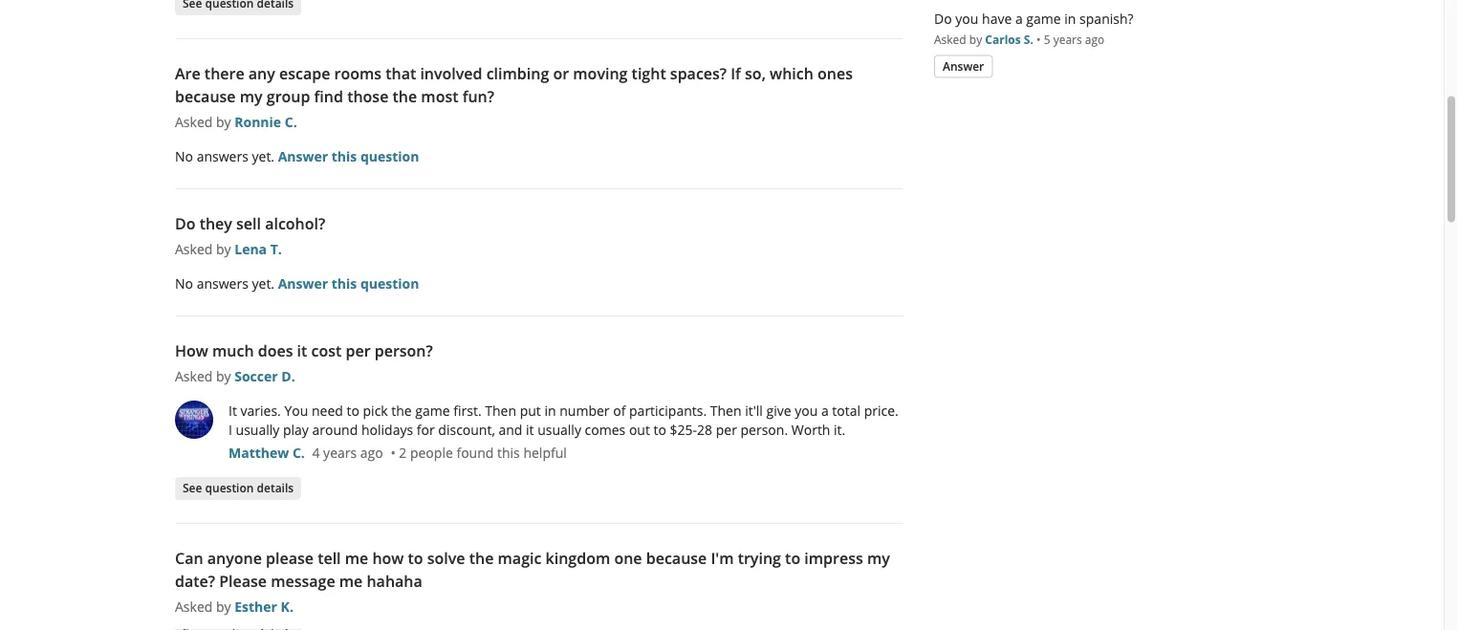 Task type: describe. For each thing, give the bounding box(es) containing it.
to left "pick"
[[347, 401, 360, 419]]

i'm
[[711, 548, 734, 569]]

rooms
[[334, 63, 382, 84]]

5 years ago
[[1044, 32, 1105, 47]]

anyone
[[207, 548, 262, 569]]

years for 5
[[1054, 32, 1083, 47]]

lena t. link
[[235, 240, 282, 258]]

message
[[271, 571, 335, 592]]

$25-
[[670, 420, 697, 439]]

answer link
[[935, 55, 993, 78]]

0 vertical spatial answer
[[943, 58, 985, 74]]

price.
[[864, 401, 899, 419]]

alcohol?
[[265, 213, 325, 234]]

does
[[258, 341, 293, 361]]

asked by carlos s.
[[935, 32, 1034, 47]]

climbing
[[487, 63, 549, 84]]

answer this question link for escape
[[278, 147, 419, 165]]

it inside how much does it cost per person? asked by soccer d.
[[297, 341, 307, 361]]

how much does it cost per person? asked by soccer d.
[[175, 341, 433, 385]]

in inside it varies. you need to pick the game first. then put in number of participants. then it'll give you a total price. i usually play around holidays for discount, and it usually comes out to $25-28 per person. worth it.
[[545, 401, 556, 419]]

2 vertical spatial this
[[497, 443, 520, 462]]

group
[[267, 86, 310, 107]]

it inside it varies. you need to pick the game first. then put in number of participants. then it'll give you a total price. i usually play around holidays for discount, and it usually comes out to $25-28 per person. worth it.
[[526, 420, 534, 439]]

no answers yet. answer this question for alcohol?
[[175, 274, 419, 292]]

1 then from the left
[[485, 401, 517, 419]]

need
[[312, 401, 343, 419]]

1 vertical spatial me
[[339, 571, 363, 592]]

are
[[175, 63, 201, 84]]

helpful
[[524, 443, 567, 462]]

tight
[[632, 63, 666, 84]]

ronnie
[[235, 112, 281, 131]]

varies.
[[241, 401, 281, 419]]

it varies. you need to pick the game first. then put in number of participants. then it'll give you a total price. i usually play around holidays for discount, and it usually comes out to $25-28 per person. worth it.
[[229, 401, 899, 439]]

d.
[[282, 367, 295, 385]]

comes
[[585, 420, 626, 439]]

1 vertical spatial c.
[[293, 443, 305, 462]]

put
[[520, 401, 541, 419]]

asked up answer link
[[935, 32, 967, 47]]

the inside are there any escape rooms that involved climbing or moving tight spaces? if so, which ones because my group find those the most fun? asked by ronnie c.
[[393, 86, 417, 107]]

28
[[697, 420, 713, 439]]

impress
[[805, 548, 864, 569]]

found
[[457, 443, 494, 462]]

involved
[[420, 63, 483, 84]]

answer for are there any escape rooms that involved climbing or moving tight spaces? if so, which ones because my group find those the most fun?
[[278, 147, 328, 165]]

to right trying
[[785, 548, 801, 569]]

escape
[[279, 63, 330, 84]]

hahaha
[[367, 571, 423, 592]]

person?
[[375, 341, 433, 361]]

by inside can anyone please tell me how to solve the magic kingdom one because i'm trying to impress my date? please message me hahaha asked by esther k.
[[216, 597, 231, 616]]

cost
[[311, 341, 342, 361]]

give
[[767, 401, 792, 419]]

a inside it varies. you need to pick the game first. then put in number of participants. then it'll give you a total price. i usually play around holidays for discount, and it usually comes out to $25-28 per person. worth it.
[[822, 401, 829, 419]]

by inside are there any escape rooms that involved climbing or moving tight spaces? if so, which ones because my group find those the most fun? asked by ronnie c.
[[216, 112, 231, 131]]

it
[[229, 401, 237, 419]]

worth
[[792, 420, 831, 439]]

years for 4
[[323, 443, 357, 462]]

do they sell alcohol? asked by lena t.
[[175, 213, 325, 258]]

trying
[[738, 548, 782, 569]]

by inside do they sell alcohol? asked by lena t.
[[216, 240, 231, 258]]

you inside it varies. you need to pick the game first. then put in number of participants. then it'll give you a total price. i usually play around holidays for discount, and it usually comes out to $25-28 per person. worth it.
[[795, 401, 818, 419]]

spaces?
[[670, 63, 727, 84]]

which
[[770, 63, 814, 84]]

there
[[205, 63, 245, 84]]

see question details
[[183, 480, 294, 496]]

are there any escape rooms that involved climbing or moving tight spaces? if so, which ones because my group find those the most fun? asked by ronnie c.
[[175, 63, 853, 131]]

2
[[399, 443, 407, 462]]

it'll
[[745, 401, 763, 419]]

total
[[833, 401, 861, 419]]

matthew c. link
[[229, 443, 305, 462]]

solve
[[427, 548, 465, 569]]

2 vertical spatial question
[[205, 480, 254, 496]]

sell
[[236, 213, 261, 234]]

so,
[[745, 63, 766, 84]]

around
[[312, 420, 358, 439]]

to right the out
[[654, 420, 667, 439]]

asked inside can anyone please tell me how to solve the magic kingdom one because i'm trying to impress my date? please message me hahaha asked by esther k.
[[175, 597, 213, 616]]

because inside are there any escape rooms that involved climbing or moving tight spaces? if so, which ones because my group find those the most fun? asked by ronnie c.
[[175, 86, 236, 107]]

kingdom
[[546, 548, 611, 569]]

lena
[[235, 240, 267, 258]]

they
[[200, 213, 232, 234]]

asked inside how much does it cost per person? asked by soccer d.
[[175, 367, 213, 385]]

question for alcohol?
[[361, 274, 419, 292]]

this for escape
[[332, 147, 357, 165]]

answers for there
[[197, 147, 249, 165]]

those
[[347, 86, 389, 107]]

number
[[560, 401, 610, 419]]

matthew
[[229, 443, 289, 462]]

can anyone please tell me how to solve the magic kingdom one because i'm trying to impress my date? please message me hahaha asked by esther k.
[[175, 548, 890, 616]]

0 vertical spatial me
[[345, 548, 369, 569]]

details
[[257, 480, 294, 496]]

much
[[212, 341, 254, 361]]

how
[[175, 341, 208, 361]]

question for escape
[[361, 147, 419, 165]]

how
[[373, 548, 404, 569]]

find
[[314, 86, 343, 107]]

moving
[[573, 63, 628, 84]]

no for do they sell alcohol?
[[175, 274, 193, 292]]



Task type: vqa. For each thing, say whether or not it's contained in the screenshot.
top it
yes



Task type: locate. For each thing, give the bounding box(es) containing it.
this down and at the bottom left of page
[[497, 443, 520, 462]]

0 horizontal spatial per
[[346, 341, 371, 361]]

the inside it varies. you need to pick the game first. then put in number of participants. then it'll give you a total price. i usually play around holidays for discount, and it usually comes out to $25-28 per person. worth it.
[[392, 401, 412, 419]]

in
[[1065, 9, 1077, 27], [545, 401, 556, 419]]

answer this question link down those
[[278, 147, 419, 165]]

5
[[1044, 32, 1051, 47]]

0 vertical spatial because
[[175, 86, 236, 107]]

asked down are
[[175, 112, 213, 131]]

1 usually from the left
[[236, 420, 280, 439]]

do for they
[[175, 213, 196, 234]]

if
[[731, 63, 741, 84]]

per right cost
[[346, 341, 371, 361]]

2 vertical spatial the
[[469, 548, 494, 569]]

do up "asked by carlos s."
[[935, 9, 952, 27]]

ago
[[1086, 32, 1105, 47], [360, 443, 383, 462]]

the
[[393, 86, 417, 107], [392, 401, 412, 419], [469, 548, 494, 569]]

ronnie c. link
[[235, 112, 297, 131]]

1 vertical spatial answer this question link
[[278, 274, 419, 292]]

in up 5 years ago
[[1065, 9, 1077, 27]]

0 horizontal spatial my
[[240, 86, 263, 107]]

1 vertical spatial no
[[175, 274, 193, 292]]

ago down holidays
[[360, 443, 383, 462]]

1 horizontal spatial you
[[956, 9, 979, 27]]

carlos s. link
[[986, 32, 1034, 47]]

date?
[[175, 571, 215, 592]]

question
[[361, 147, 419, 165], [361, 274, 419, 292], [205, 480, 254, 496]]

0 horizontal spatial you
[[795, 401, 818, 419]]

ones
[[818, 63, 853, 84]]

2 yet. from the top
[[252, 274, 275, 292]]

soccer
[[235, 367, 278, 385]]

no answers yet. answer this question down t. at the top left of the page
[[175, 274, 419, 292]]

me
[[345, 548, 369, 569], [339, 571, 363, 592]]

years down around
[[323, 443, 357, 462]]

0 vertical spatial it
[[297, 341, 307, 361]]

answer down t. at the top left of the page
[[278, 274, 328, 292]]

0 vertical spatial question
[[361, 147, 419, 165]]

2 vertical spatial answer
[[278, 274, 328, 292]]

by inside how much does it cost per person? asked by soccer d.
[[216, 367, 231, 385]]

no up "how"
[[175, 274, 193, 292]]

this
[[332, 147, 357, 165], [332, 274, 357, 292], [497, 443, 520, 462]]

see
[[183, 480, 202, 496]]

you
[[285, 401, 308, 419]]

fun?
[[463, 86, 495, 107]]

years right the 5
[[1054, 32, 1083, 47]]

answer down "asked by carlos s."
[[943, 58, 985, 74]]

a left the total on the bottom right of the page
[[822, 401, 829, 419]]

asked down "date?"
[[175, 597, 213, 616]]

do for you
[[935, 9, 952, 27]]

usually down varies.
[[236, 420, 280, 439]]

2 no from the top
[[175, 274, 193, 292]]

by left ronnie
[[216, 112, 231, 131]]

answer down ronnie c. link
[[278, 147, 328, 165]]

my down any
[[240, 86, 263, 107]]

it left cost
[[297, 341, 307, 361]]

1 vertical spatial yet.
[[252, 274, 275, 292]]

the up holidays
[[392, 401, 412, 419]]

1 horizontal spatial then
[[711, 401, 742, 419]]

by down much
[[216, 367, 231, 385]]

1 vertical spatial it
[[526, 420, 534, 439]]

the right solve
[[469, 548, 494, 569]]

answers down lena
[[197, 274, 249, 292]]

by
[[970, 32, 983, 47], [216, 112, 231, 131], [216, 240, 231, 258], [216, 367, 231, 385], [216, 597, 231, 616]]

0 horizontal spatial in
[[545, 401, 556, 419]]

this for alcohol?
[[332, 274, 357, 292]]

2 answer this question link from the top
[[278, 274, 419, 292]]

then
[[485, 401, 517, 419], [711, 401, 742, 419]]

my inside are there any escape rooms that involved climbing or moving tight spaces? if so, which ones because my group find those the most fun? asked by ronnie c.
[[240, 86, 263, 107]]

answers down ronnie
[[197, 147, 249, 165]]

0 vertical spatial years
[[1054, 32, 1083, 47]]

do inside do they sell alcohol? asked by lena t.
[[175, 213, 196, 234]]

0 horizontal spatial years
[[323, 443, 357, 462]]

one
[[615, 548, 642, 569]]

1 no from the top
[[175, 147, 193, 165]]

0 horizontal spatial ago
[[360, 443, 383, 462]]

0 vertical spatial game
[[1027, 9, 1062, 27]]

c. left 4
[[293, 443, 305, 462]]

it down put
[[526, 420, 534, 439]]

k.
[[281, 597, 294, 616]]

do left they
[[175, 213, 196, 234]]

0 vertical spatial do
[[935, 9, 952, 27]]

0 vertical spatial c.
[[285, 112, 297, 131]]

1 horizontal spatial in
[[1065, 9, 1077, 27]]

per inside it varies. you need to pick the game first. then put in number of participants. then it'll give you a total price. i usually play around holidays for discount, and it usually comes out to $25-28 per person. worth it.
[[716, 420, 737, 439]]

no answers yet. answer this question for escape
[[175, 147, 419, 165]]

then up and at the bottom left of page
[[485, 401, 517, 419]]

0 vertical spatial yet.
[[252, 147, 275, 165]]

in right put
[[545, 401, 556, 419]]

of
[[613, 401, 626, 419]]

asked down "how"
[[175, 367, 213, 385]]

2 no answers yet. answer this question from the top
[[175, 274, 419, 292]]

question down those
[[361, 147, 419, 165]]

usually up helpful
[[538, 420, 582, 439]]

do you have a game in spanish?
[[935, 9, 1134, 27]]

0 vertical spatial this
[[332, 147, 357, 165]]

0 horizontal spatial it
[[297, 341, 307, 361]]

0 vertical spatial my
[[240, 86, 263, 107]]

the inside can anyone please tell me how to solve the magic kingdom one because i'm trying to impress my date? please message me hahaha asked by esther k.
[[469, 548, 494, 569]]

4 years ago
[[312, 443, 383, 462]]

answers
[[197, 147, 249, 165], [197, 274, 249, 292]]

question right see
[[205, 480, 254, 496]]

1 horizontal spatial my
[[868, 548, 890, 569]]

0 horizontal spatial a
[[822, 401, 829, 419]]

see question details link
[[175, 477, 301, 500]]

0 horizontal spatial usually
[[236, 420, 280, 439]]

please
[[266, 548, 314, 569]]

esther
[[235, 597, 277, 616]]

1 horizontal spatial it
[[526, 420, 534, 439]]

0 vertical spatial ago
[[1086, 32, 1105, 47]]

game up the 5
[[1027, 9, 1062, 27]]

1 vertical spatial the
[[392, 401, 412, 419]]

esther k. link
[[235, 597, 294, 616]]

out
[[629, 420, 650, 439]]

1 horizontal spatial because
[[646, 548, 707, 569]]

1 horizontal spatial game
[[1027, 9, 1062, 27]]

yet. for any
[[252, 147, 275, 165]]

1 vertical spatial in
[[545, 401, 556, 419]]

c. down group
[[285, 112, 297, 131]]

0 horizontal spatial do
[[175, 213, 196, 234]]

by down please
[[216, 597, 231, 616]]

asked inside do they sell alcohol? asked by lena t.
[[175, 240, 213, 258]]

yet. down lena t. link
[[252, 274, 275, 292]]

holidays
[[362, 420, 413, 439]]

discount,
[[438, 420, 495, 439]]

game up for
[[415, 401, 450, 419]]

a right have
[[1016, 9, 1023, 27]]

first.
[[454, 401, 482, 419]]

1 vertical spatial years
[[323, 443, 357, 462]]

1 vertical spatial my
[[868, 548, 890, 569]]

0 vertical spatial no answers yet. answer this question
[[175, 147, 419, 165]]

1 vertical spatial question
[[361, 274, 419, 292]]

because
[[175, 86, 236, 107], [646, 548, 707, 569]]

this up cost
[[332, 274, 357, 292]]

c. inside are there any escape rooms that involved climbing or moving tight spaces? if so, which ones because my group find those the most fun? asked by ronnie c.
[[285, 112, 297, 131]]

0 vertical spatial the
[[393, 86, 417, 107]]

asked inside are there any escape rooms that involved climbing or moving tight spaces? if so, which ones because my group find those the most fun? asked by ronnie c.
[[175, 112, 213, 131]]

2 people found this helpful
[[399, 443, 567, 462]]

most
[[421, 86, 459, 107]]

tell
[[318, 548, 341, 569]]

no answers yet. answer this question down ronnie c. link
[[175, 147, 419, 165]]

1 vertical spatial because
[[646, 548, 707, 569]]

1 vertical spatial you
[[795, 401, 818, 419]]

yet. down ronnie c. link
[[252, 147, 275, 165]]

1 vertical spatial do
[[175, 213, 196, 234]]

1 yet. from the top
[[252, 147, 275, 165]]

it.
[[834, 420, 846, 439]]

answer for do they sell alcohol?
[[278, 274, 328, 292]]

answers for they
[[197, 274, 249, 292]]

by down they
[[216, 240, 231, 258]]

me right the tell
[[345, 548, 369, 569]]

magic
[[498, 548, 542, 569]]

or
[[553, 63, 569, 84]]

question up person?
[[361, 274, 419, 292]]

asked down they
[[175, 240, 213, 258]]

1 vertical spatial ago
[[360, 443, 383, 462]]

my for impress
[[868, 548, 890, 569]]

because inside can anyone please tell me how to solve the magic kingdom one because i'm trying to impress my date? please message me hahaha asked by esther k.
[[646, 548, 707, 569]]

1 vertical spatial a
[[822, 401, 829, 419]]

ago for 4 years ago
[[360, 443, 383, 462]]

that
[[386, 63, 416, 84]]

me down the tell
[[339, 571, 363, 592]]

have
[[982, 9, 1012, 27]]

0 horizontal spatial because
[[175, 86, 236, 107]]

person.
[[741, 420, 788, 439]]

game inside it varies. you need to pick the game first. then put in number of participants. then it'll give you a total price. i usually play around holidays for discount, and it usually comes out to $25-28 per person. worth it.
[[415, 401, 450, 419]]

1 horizontal spatial ago
[[1086, 32, 1105, 47]]

2 answers from the top
[[197, 274, 249, 292]]

to right how
[[408, 548, 423, 569]]

participants.
[[629, 401, 707, 419]]

this down find
[[332, 147, 357, 165]]

1 vertical spatial game
[[415, 401, 450, 419]]

answer
[[943, 58, 985, 74], [278, 147, 328, 165], [278, 274, 328, 292]]

you up the worth
[[795, 401, 818, 419]]

matthew c.
[[229, 443, 305, 462]]

for
[[417, 420, 435, 439]]

per right 28
[[716, 420, 737, 439]]

0 vertical spatial per
[[346, 341, 371, 361]]

no for are there any escape rooms that involved climbing or moving tight spaces? if so, which ones because my group find those the most fun?
[[175, 147, 193, 165]]

ago for 5 years ago
[[1086, 32, 1105, 47]]

2 usually from the left
[[538, 420, 582, 439]]

1 horizontal spatial do
[[935, 9, 952, 27]]

1 no answers yet. answer this question from the top
[[175, 147, 419, 165]]

1 answer this question link from the top
[[278, 147, 419, 165]]

s.
[[1024, 32, 1034, 47]]

0 vertical spatial a
[[1016, 9, 1023, 27]]

any
[[249, 63, 275, 84]]

0 vertical spatial no
[[175, 147, 193, 165]]

0 vertical spatial answers
[[197, 147, 249, 165]]

0 horizontal spatial game
[[415, 401, 450, 419]]

yet. for sell
[[252, 274, 275, 292]]

my right impress
[[868, 548, 890, 569]]

by left carlos
[[970, 32, 983, 47]]

1 vertical spatial this
[[332, 274, 357, 292]]

because left i'm in the bottom of the page
[[646, 548, 707, 569]]

answer this question link for alcohol?
[[278, 274, 419, 292]]

0 vertical spatial you
[[956, 9, 979, 27]]

1 horizontal spatial usually
[[538, 420, 582, 439]]

1 vertical spatial answers
[[197, 274, 249, 292]]

a
[[1016, 9, 1023, 27], [822, 401, 829, 419]]

1 answers from the top
[[197, 147, 249, 165]]

my for because
[[240, 86, 263, 107]]

answer this question link up cost
[[278, 274, 419, 292]]

t.
[[270, 240, 282, 258]]

4
[[312, 443, 320, 462]]

and
[[499, 420, 523, 439]]

0 vertical spatial in
[[1065, 9, 1077, 27]]

my inside can anyone please tell me how to solve the magic kingdom one because i'm trying to impress my date? please message me hahaha asked by esther k.
[[868, 548, 890, 569]]

1 horizontal spatial a
[[1016, 9, 1023, 27]]

2 then from the left
[[711, 401, 742, 419]]

pick
[[363, 401, 388, 419]]

per inside how much does it cost per person? asked by soccer d.
[[346, 341, 371, 361]]

then left it'll
[[711, 401, 742, 419]]

soccer d. link
[[235, 367, 295, 385]]

my
[[240, 86, 263, 107], [868, 548, 890, 569]]

play
[[283, 420, 309, 439]]

0 vertical spatial answer this question link
[[278, 147, 419, 165]]

1 horizontal spatial per
[[716, 420, 737, 439]]

ago down spanish?
[[1086, 32, 1105, 47]]

carlos
[[986, 32, 1021, 47]]

people
[[410, 443, 453, 462]]

you up "asked by carlos s."
[[956, 9, 979, 27]]

c.
[[285, 112, 297, 131], [293, 443, 305, 462]]

because down are
[[175, 86, 236, 107]]

1 horizontal spatial years
[[1054, 32, 1083, 47]]

1 vertical spatial answer
[[278, 147, 328, 165]]

the down that
[[393, 86, 417, 107]]

0 horizontal spatial then
[[485, 401, 517, 419]]

can
[[175, 548, 203, 569]]

usually
[[236, 420, 280, 439], [538, 420, 582, 439]]

1 vertical spatial no answers yet. answer this question
[[175, 274, 419, 292]]

to
[[347, 401, 360, 419], [654, 420, 667, 439], [408, 548, 423, 569], [785, 548, 801, 569]]

answer this question link
[[278, 147, 419, 165], [278, 274, 419, 292]]

no down are
[[175, 147, 193, 165]]

no answers yet. answer this question
[[175, 147, 419, 165], [175, 274, 419, 292]]

1 vertical spatial per
[[716, 420, 737, 439]]



